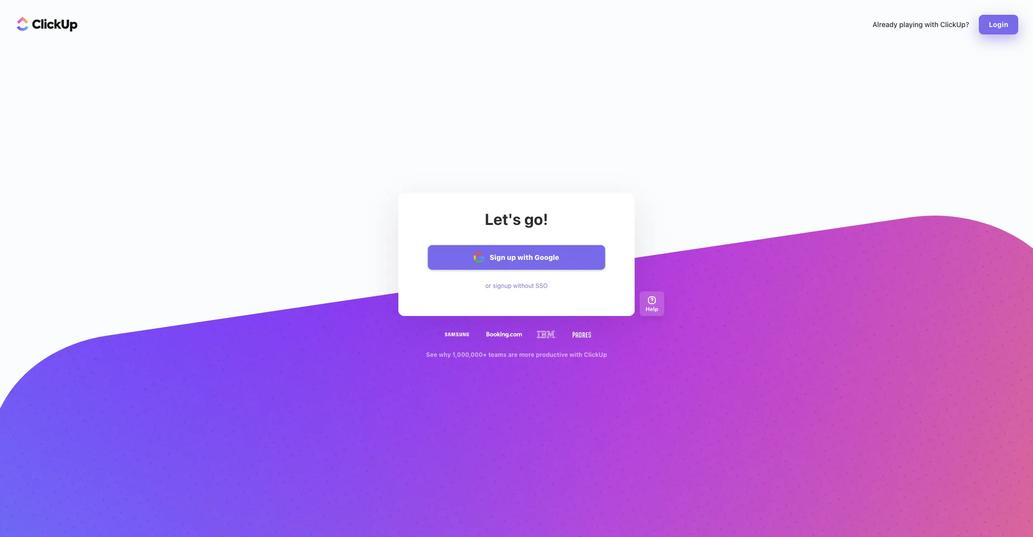 Task type: vqa. For each thing, say whether or not it's contained in the screenshot.
the leftmost with
yes



Task type: locate. For each thing, give the bounding box(es) containing it.
up
[[507, 253, 516, 262]]

2 vertical spatial with
[[570, 351, 583, 359]]

signup
[[493, 282, 512, 290]]

sign up with google
[[490, 253, 560, 262]]

with left clickup
[[570, 351, 583, 359]]

sso
[[536, 282, 548, 290]]

teams
[[489, 351, 507, 359]]

with
[[925, 20, 939, 29], [518, 253, 533, 262], [570, 351, 583, 359]]

clickup - home image
[[17, 17, 78, 32]]

sign up with google button
[[428, 245, 606, 270]]

are
[[508, 351, 518, 359]]

with right up
[[518, 253, 533, 262]]

login link
[[980, 15, 1019, 34]]

1 vertical spatial with
[[518, 253, 533, 262]]

see why 1,000,000+ teams are more productive with clickup
[[426, 351, 607, 359]]

already playing with clickup?
[[873, 20, 970, 29]]

google
[[535, 253, 560, 262]]

with right playing
[[925, 20, 939, 29]]

or
[[486, 282, 491, 290]]

sign
[[490, 253, 506, 262]]

0 horizontal spatial with
[[518, 253, 533, 262]]

help
[[646, 306, 659, 312]]

go!
[[525, 210, 549, 229]]

0 vertical spatial with
[[925, 20, 939, 29]]

with inside "button"
[[518, 253, 533, 262]]

or signup without sso
[[486, 282, 548, 290]]

2 horizontal spatial with
[[925, 20, 939, 29]]



Task type: describe. For each thing, give the bounding box(es) containing it.
playing
[[900, 20, 923, 29]]

login
[[989, 20, 1009, 29]]

1,000,000+
[[453, 351, 487, 359]]

productive
[[536, 351, 568, 359]]

with for up
[[518, 253, 533, 262]]

or signup without sso link
[[486, 282, 548, 290]]

with for playing
[[925, 20, 939, 29]]

see
[[426, 351, 437, 359]]

why
[[439, 351, 451, 359]]

clickup?
[[941, 20, 970, 29]]

clickup
[[584, 351, 607, 359]]

already
[[873, 20, 898, 29]]

help link
[[640, 292, 665, 316]]

let's
[[485, 210, 521, 229]]

let's go!
[[485, 210, 549, 229]]

more
[[519, 351, 535, 359]]

without
[[513, 282, 534, 290]]

1 horizontal spatial with
[[570, 351, 583, 359]]



